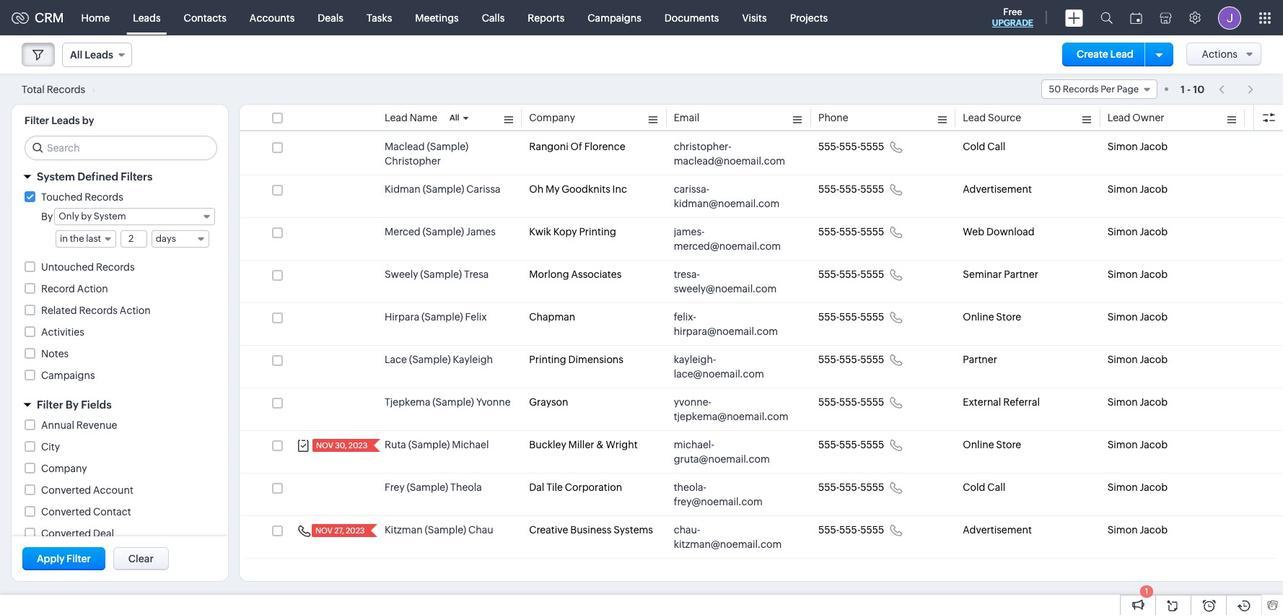Task type: locate. For each thing, give the bounding box(es) containing it.
3 simon from the top
[[1108, 226, 1139, 238]]

simon for christopher- maclead@noemail.com
[[1108, 141, 1139, 152]]

filter for filter leads by
[[25, 115, 49, 126]]

1 vertical spatial advertisement
[[964, 524, 1033, 536]]

yvonne
[[477, 396, 511, 408]]

meetings link
[[404, 0, 471, 35]]

1 vertical spatial 2023
[[346, 526, 365, 535]]

1 cold from the top
[[964, 141, 986, 152]]

1 vertical spatial printing
[[530, 354, 567, 365]]

3 converted from the top
[[41, 528, 91, 539]]

2 online store from the top
[[964, 439, 1022, 451]]

0 horizontal spatial campaigns
[[41, 370, 95, 381]]

michael
[[452, 439, 489, 451]]

sweely@noemail.com
[[674, 283, 777, 295]]

(sample) down name
[[427, 141, 469, 152]]

7 simon jacob from the top
[[1108, 396, 1169, 408]]

external
[[964, 396, 1002, 408]]

5555 for chau- kitzman@noemail.com
[[861, 524, 885, 536]]

(sample) right lace
[[409, 354, 451, 365]]

leads down the total records
[[51, 115, 80, 126]]

10 jacob from the top
[[1141, 524, 1169, 536]]

filter down converted deal
[[67, 553, 91, 565]]

by inside the filter by fields dropdown button
[[66, 399, 79, 411]]

1 vertical spatial all
[[450, 113, 460, 122]]

page
[[1118, 84, 1139, 95]]

0 vertical spatial leads
[[133, 12, 161, 23]]

4 555-555-5555 from the top
[[819, 269, 885, 280]]

search image
[[1101, 12, 1114, 24]]

(sample) inside maclead (sample) christopher
[[427, 141, 469, 152]]

10 5555 from the top
[[861, 524, 885, 536]]

2023 right 27,
[[346, 526, 365, 535]]

50 records per page
[[1050, 84, 1139, 95]]

advertisement for chau- kitzman@noemail.com
[[964, 524, 1033, 536]]

hirpara (sample) felix link
[[385, 310, 487, 324]]

filter by fields button
[[12, 392, 228, 417]]

1 horizontal spatial campaigns
[[588, 12, 642, 23]]

1 simon from the top
[[1108, 141, 1139, 152]]

6 5555 from the top
[[861, 354, 885, 365]]

0 horizontal spatial printing
[[530, 354, 567, 365]]

leads for filter leads by
[[51, 115, 80, 126]]

1 vertical spatial online store
[[964, 439, 1022, 451]]

1 horizontal spatial action
[[120, 305, 151, 316]]

50 Records Per Page field
[[1042, 79, 1158, 99]]

1
[[1181, 83, 1186, 95], [1146, 587, 1149, 596]]

leads right home
[[133, 12, 161, 23]]

online store down seminar partner
[[964, 311, 1022, 323]]

jacob for yvonne- tjepkema@noemail.com
[[1141, 396, 1169, 408]]

8 simon from the top
[[1108, 439, 1139, 451]]

0 vertical spatial online
[[964, 311, 995, 323]]

days
[[156, 233, 176, 244]]

company
[[530, 112, 576, 123], [41, 463, 87, 474]]

kidman
[[385, 183, 421, 195]]

8 simon jacob from the top
[[1108, 439, 1169, 451]]

0 vertical spatial converted
[[41, 485, 91, 496]]

call
[[988, 141, 1006, 152], [988, 482, 1006, 493]]

3 simon jacob from the top
[[1108, 226, 1169, 238]]

0 vertical spatial partner
[[1005, 269, 1039, 280]]

hirpara (sample) felix
[[385, 311, 487, 323]]

records down last
[[96, 261, 135, 273]]

company down city
[[41, 463, 87, 474]]

tjepkema
[[385, 396, 431, 408]]

theola
[[451, 482, 482, 493]]

store down the "external referral"
[[997, 439, 1022, 451]]

0 vertical spatial printing
[[579, 226, 617, 238]]

all for all
[[450, 113, 460, 122]]

kayleigh- lace@noemail.com
[[674, 354, 765, 380]]

all right name
[[450, 113, 460, 122]]

clear
[[128, 553, 154, 565]]

by
[[41, 211, 53, 222], [66, 399, 79, 411]]

5 jacob from the top
[[1141, 311, 1169, 323]]

lead left source on the right
[[964, 112, 987, 123]]

2 store from the top
[[997, 439, 1022, 451]]

records down record action
[[79, 305, 118, 316]]

theola- frey@noemail.com link
[[674, 480, 790, 509]]

7 jacob from the top
[[1141, 396, 1169, 408]]

1 vertical spatial cold
[[964, 482, 986, 493]]

6 simon from the top
[[1108, 354, 1139, 365]]

simon jacob for chau- kitzman@noemail.com
[[1108, 524, 1169, 536]]

555-555-5555 for kayleigh- lace@noemail.com
[[819, 354, 885, 365]]

simon for felix- hirpara@noemail.com
[[1108, 311, 1139, 323]]

partner up the "external"
[[964, 354, 998, 365]]

0 vertical spatial cold
[[964, 141, 986, 152]]

1 cold call from the top
[[964, 141, 1006, 152]]

navigation
[[1213, 79, 1262, 100]]

reports
[[528, 12, 565, 23]]

4 5555 from the top
[[861, 269, 885, 280]]

1 5555 from the top
[[861, 141, 885, 152]]

call for christopher- maclead@noemail.com
[[988, 141, 1006, 152]]

None text field
[[121, 231, 147, 247]]

9 555-555-5555 from the top
[[819, 482, 885, 493]]

chau-
[[674, 524, 701, 536]]

call for theola- frey@noemail.com
[[988, 482, 1006, 493]]

partner right 'seminar'
[[1005, 269, 1039, 280]]

(sample) left the "chau"
[[425, 524, 467, 536]]

felix
[[465, 311, 487, 323]]

by inside field
[[81, 211, 92, 222]]

2 vertical spatial filter
[[67, 553, 91, 565]]

6 jacob from the top
[[1141, 354, 1169, 365]]

jacob for christopher- maclead@noemail.com
[[1141, 141, 1169, 152]]

converted contact
[[41, 506, 131, 518]]

(sample) inside 'link'
[[408, 439, 450, 451]]

lead left "owner"
[[1108, 112, 1131, 123]]

action up related records action
[[77, 283, 108, 295]]

records for related
[[79, 305, 118, 316]]

555-555-5555 for christopher- maclead@noemail.com
[[819, 141, 885, 152]]

all inside field
[[70, 49, 83, 61]]

5555 for yvonne- tjepkema@noemail.com
[[861, 396, 885, 408]]

simon jacob for christopher- maclead@noemail.com
[[1108, 141, 1169, 152]]

2023 inside 'nov 27, 2023' link
[[346, 526, 365, 535]]

2 converted from the top
[[41, 506, 91, 518]]

simon jacob for michael- gruta@noemail.com
[[1108, 439, 1169, 451]]

4 simon jacob from the top
[[1108, 269, 1169, 280]]

james
[[467, 226, 496, 238]]

jacob for michael- gruta@noemail.com
[[1141, 439, 1169, 451]]

1 advertisement from the top
[[964, 183, 1033, 195]]

lead left name
[[385, 112, 408, 123]]

system up last
[[94, 211, 126, 222]]

1 simon jacob from the top
[[1108, 141, 1169, 152]]

1 call from the top
[[988, 141, 1006, 152]]

1 vertical spatial by
[[66, 399, 79, 411]]

records left the loading image
[[47, 83, 85, 95]]

2 vertical spatial converted
[[41, 528, 91, 539]]

0 horizontal spatial partner
[[964, 354, 998, 365]]

lead right create
[[1111, 48, 1134, 60]]

account
[[93, 485, 134, 496]]

6 555-555-5555 from the top
[[819, 354, 885, 365]]

0 vertical spatial filter
[[25, 115, 49, 126]]

ruta (sample) michael
[[385, 439, 489, 451]]

records down the defined
[[85, 191, 123, 203]]

1 vertical spatial store
[[997, 439, 1022, 451]]

lead name
[[385, 112, 438, 123]]

lead for lead name
[[385, 112, 408, 123]]

0 vertical spatial cold call
[[964, 141, 1006, 152]]

all up the total records
[[70, 49, 83, 61]]

5 555-555-5555 from the top
[[819, 311, 885, 323]]

simon for theola- frey@noemail.com
[[1108, 482, 1139, 493]]

(sample) for carissa
[[423, 183, 465, 195]]

0 vertical spatial online store
[[964, 311, 1022, 323]]

1 horizontal spatial all
[[450, 113, 460, 122]]

records for total
[[47, 83, 85, 95]]

2 advertisement from the top
[[964, 524, 1033, 536]]

1 horizontal spatial 1
[[1181, 83, 1186, 95]]

filter
[[25, 115, 49, 126], [37, 399, 63, 411], [67, 553, 91, 565]]

jacob for james- merced@noemail.com
[[1141, 226, 1169, 238]]

christopher-
[[674, 141, 732, 152]]

2 555-555-5555 from the top
[[819, 183, 885, 195]]

1 vertical spatial leads
[[85, 49, 113, 61]]

2023 for ruta (sample) michael
[[349, 441, 368, 450]]

2 horizontal spatial leads
[[133, 12, 161, 23]]

converted up apply filter
[[41, 528, 91, 539]]

felix-
[[674, 311, 697, 323]]

printing up grayson
[[530, 354, 567, 365]]

5555 for carissa- kidman@noemail.com
[[861, 183, 885, 195]]

2 call from the top
[[988, 482, 1006, 493]]

create menu image
[[1066, 9, 1084, 26]]

calls
[[482, 12, 505, 23]]

2 jacob from the top
[[1141, 183, 1169, 195]]

christopher- maclead@noemail.com link
[[674, 139, 790, 168]]

converted up converted deal
[[41, 506, 91, 518]]

system inside 'system defined filters' dropdown button
[[37, 170, 75, 183]]

0 vertical spatial call
[[988, 141, 1006, 152]]

records for untouched
[[96, 261, 135, 273]]

2 online from the top
[[964, 439, 995, 451]]

campaigns right reports link
[[588, 12, 642, 23]]

1 vertical spatial 1
[[1146, 587, 1149, 596]]

4 jacob from the top
[[1141, 269, 1169, 280]]

1 online from the top
[[964, 311, 995, 323]]

jacob
[[1141, 141, 1169, 152], [1141, 183, 1169, 195], [1141, 226, 1169, 238], [1141, 269, 1169, 280], [1141, 311, 1169, 323], [1141, 354, 1169, 365], [1141, 396, 1169, 408], [1141, 439, 1169, 451], [1141, 482, 1169, 493], [1141, 524, 1169, 536]]

555-555-5555
[[819, 141, 885, 152], [819, 183, 885, 195], [819, 226, 885, 238], [819, 269, 885, 280], [819, 311, 885, 323], [819, 354, 885, 365], [819, 396, 885, 408], [819, 439, 885, 451], [819, 482, 885, 493], [819, 524, 885, 536]]

1 vertical spatial converted
[[41, 506, 91, 518]]

documents
[[665, 12, 720, 23]]

5 simon jacob from the top
[[1108, 311, 1169, 323]]

nov left 27,
[[316, 526, 333, 535]]

converted up converted contact
[[41, 485, 91, 496]]

10 simon jacob from the top
[[1108, 524, 1169, 536]]

store
[[997, 311, 1022, 323], [997, 439, 1022, 451]]

campaigns down the notes
[[41, 370, 95, 381]]

action down untouched records
[[120, 305, 151, 316]]

(sample) left yvonne
[[433, 396, 474, 408]]

only
[[59, 211, 79, 222]]

kitzman (sample) chau
[[385, 524, 494, 536]]

miller
[[569, 439, 595, 451]]

kidman@noemail.com
[[674, 198, 780, 209]]

leads inside field
[[85, 49, 113, 61]]

reports link
[[517, 0, 576, 35]]

tjepkema@noemail.com
[[674, 411, 789, 422]]

555-555-5555 for chau- kitzman@noemail.com
[[819, 524, 885, 536]]

online for michael- gruta@noemail.com
[[964, 439, 995, 451]]

0 vertical spatial advertisement
[[964, 183, 1033, 195]]

9 simon from the top
[[1108, 482, 1139, 493]]

system up touched
[[37, 170, 75, 183]]

5 simon from the top
[[1108, 311, 1139, 323]]

deal
[[93, 528, 114, 539]]

online down the "external"
[[964, 439, 995, 451]]

(sample) left tresa
[[421, 269, 462, 280]]

8 5555 from the top
[[861, 439, 885, 451]]

leads for all leads
[[85, 49, 113, 61]]

0 vertical spatial system
[[37, 170, 75, 183]]

frey@noemail.com
[[674, 496, 763, 508]]

james-
[[674, 226, 705, 238]]

0 vertical spatial store
[[997, 311, 1022, 323]]

7 simon from the top
[[1108, 396, 1139, 408]]

0 horizontal spatial system
[[37, 170, 75, 183]]

simon jacob
[[1108, 141, 1169, 152], [1108, 183, 1169, 195], [1108, 226, 1169, 238], [1108, 269, 1169, 280], [1108, 311, 1169, 323], [1108, 354, 1169, 365], [1108, 396, 1169, 408], [1108, 439, 1169, 451], [1108, 482, 1169, 493], [1108, 524, 1169, 536]]

by right only
[[81, 211, 92, 222]]

cold for christopher- maclead@noemail.com
[[964, 141, 986, 152]]

1 store from the top
[[997, 311, 1022, 323]]

maclead (sample) christopher
[[385, 141, 469, 167]]

by left only
[[41, 211, 53, 222]]

simon jacob for theola- frey@noemail.com
[[1108, 482, 1169, 493]]

kidman (sample) carissa link
[[385, 182, 501, 196]]

by up annual revenue
[[66, 399, 79, 411]]

simon for yvonne- tjepkema@noemail.com
[[1108, 396, 1139, 408]]

online down 'seminar'
[[964, 311, 995, 323]]

9 simon jacob from the top
[[1108, 482, 1169, 493]]

james- merced@noemail.com link
[[674, 225, 790, 253]]

0 horizontal spatial all
[[70, 49, 83, 61]]

0 vertical spatial 2023
[[349, 441, 368, 450]]

chapman
[[530, 311, 576, 323]]

0 vertical spatial nov
[[316, 441, 334, 450]]

1 horizontal spatial by
[[66, 399, 79, 411]]

0 vertical spatial 1
[[1181, 83, 1186, 95]]

3 jacob from the top
[[1141, 226, 1169, 238]]

8 jacob from the top
[[1141, 439, 1169, 451]]

total
[[22, 83, 45, 95]]

2 simon from the top
[[1108, 183, 1139, 195]]

0 vertical spatial by
[[41, 211, 53, 222]]

5555 for felix- hirpara@noemail.com
[[861, 311, 885, 323]]

documents link
[[653, 0, 731, 35]]

simon jacob for felix- hirpara@noemail.com
[[1108, 311, 1169, 323]]

company up rangoni
[[530, 112, 576, 123]]

50
[[1050, 84, 1062, 95]]

(sample) left the james
[[423, 226, 465, 238]]

0 vertical spatial campaigns
[[588, 12, 642, 23]]

1 - 10
[[1181, 83, 1205, 95]]

2023 inside "nov 30, 2023" link
[[349, 441, 368, 450]]

0 vertical spatial company
[[530, 112, 576, 123]]

maclead
[[385, 141, 425, 152]]

1 horizontal spatial system
[[94, 211, 126, 222]]

nov 27, 2023
[[316, 526, 365, 535]]

cold call for theola- frey@noemail.com
[[964, 482, 1006, 493]]

5555 for christopher- maclead@noemail.com
[[861, 141, 885, 152]]

my
[[546, 183, 560, 195]]

ruta
[[385, 439, 406, 451]]

2023 for kitzman (sample) chau
[[346, 526, 365, 535]]

555-555-5555 for carissa- kidman@noemail.com
[[819, 183, 885, 195]]

7 555-555-5555 from the top
[[819, 396, 885, 408]]

online store down the "external referral"
[[964, 439, 1022, 451]]

carissa-
[[674, 183, 710, 195]]

555-555-5555 for yvonne- tjepkema@noemail.com
[[819, 396, 885, 408]]

1 vertical spatial nov
[[316, 526, 333, 535]]

0 horizontal spatial company
[[41, 463, 87, 474]]

1 vertical spatial online
[[964, 439, 995, 451]]

external referral
[[964, 396, 1041, 408]]

10 555-555-5555 from the top
[[819, 524, 885, 536]]

27,
[[334, 526, 344, 535]]

3 5555 from the top
[[861, 226, 885, 238]]

simon for james- merced@noemail.com
[[1108, 226, 1139, 238]]

0 vertical spatial all
[[70, 49, 83, 61]]

kwik kopy printing
[[530, 226, 617, 238]]

5 5555 from the top
[[861, 311, 885, 323]]

1 vertical spatial call
[[988, 482, 1006, 493]]

2 5555 from the top
[[861, 183, 885, 195]]

tasks
[[367, 12, 392, 23]]

1 vertical spatial action
[[120, 305, 151, 316]]

0 vertical spatial by
[[82, 115, 94, 126]]

1 vertical spatial campaigns
[[41, 370, 95, 381]]

0 horizontal spatial action
[[77, 283, 108, 295]]

1 horizontal spatial leads
[[85, 49, 113, 61]]

online for felix- hirpara@noemail.com
[[964, 311, 995, 323]]

3 555-555-5555 from the top
[[819, 226, 885, 238]]

leads link
[[121, 0, 172, 35]]

9 5555 from the top
[[861, 482, 885, 493]]

8 555-555-5555 from the top
[[819, 439, 885, 451]]

simon jacob for tresa- sweely@noemail.com
[[1108, 269, 1169, 280]]

fields
[[81, 399, 112, 411]]

printing right kopy
[[579, 226, 617, 238]]

0 horizontal spatial leads
[[51, 115, 80, 126]]

(sample) right ruta
[[408, 439, 450, 451]]

untouched
[[41, 261, 94, 273]]

2 simon jacob from the top
[[1108, 183, 1169, 195]]

1 vertical spatial by
[[81, 211, 92, 222]]

0 horizontal spatial 1
[[1146, 587, 1149, 596]]

theola- frey@noemail.com
[[674, 482, 763, 508]]

filter for filter by fields
[[37, 399, 63, 411]]

5555 for michael- gruta@noemail.com
[[861, 439, 885, 451]]

10 simon from the top
[[1108, 524, 1139, 536]]

records inside field
[[1064, 84, 1099, 95]]

(sample) for felix
[[422, 311, 463, 323]]

action
[[77, 283, 108, 295], [120, 305, 151, 316]]

profile image
[[1219, 6, 1242, 29]]

(sample) down maclead (sample) christopher link
[[423, 183, 465, 195]]

nov left 30,
[[316, 441, 334, 450]]

6 simon jacob from the top
[[1108, 354, 1169, 365]]

2 cold call from the top
[[964, 482, 1006, 493]]

jacob for theola- frey@noemail.com
[[1141, 482, 1169, 493]]

meetings
[[415, 12, 459, 23]]

2 cold from the top
[[964, 482, 986, 493]]

1 vertical spatial system
[[94, 211, 126, 222]]

1 vertical spatial cold call
[[964, 482, 1006, 493]]

activities
[[41, 326, 84, 338]]

filter up annual
[[37, 399, 63, 411]]

tasks link
[[355, 0, 404, 35]]

(sample) left 'felix'
[[422, 311, 463, 323]]

2023 right 30,
[[349, 441, 368, 450]]

Search text field
[[25, 136, 217, 160]]

cold call
[[964, 141, 1006, 152], [964, 482, 1006, 493]]

store down seminar partner
[[997, 311, 1022, 323]]

1 online store from the top
[[964, 311, 1022, 323]]

(sample) for michael
[[408, 439, 450, 451]]

1 555-555-5555 from the top
[[819, 141, 885, 152]]

(sample) for christopher
[[427, 141, 469, 152]]

(sample) right frey
[[407, 482, 449, 493]]

leads up the loading image
[[85, 49, 113, 61]]

9 jacob from the top
[[1141, 482, 1169, 493]]

555-555-5555 for tresa- sweely@noemail.com
[[819, 269, 885, 280]]

(sample) for theola
[[407, 482, 449, 493]]

per
[[1101, 84, 1116, 95]]

row group
[[240, 133, 1284, 559]]

filter inside dropdown button
[[37, 399, 63, 411]]

printing dimensions
[[530, 354, 624, 365]]

7 5555 from the top
[[861, 396, 885, 408]]

1 vertical spatial filter
[[37, 399, 63, 411]]

records right 50
[[1064, 84, 1099, 95]]

2 vertical spatial leads
[[51, 115, 80, 126]]

1 vertical spatial company
[[41, 463, 87, 474]]

1 jacob from the top
[[1141, 141, 1169, 152]]

1 converted from the top
[[41, 485, 91, 496]]

simon for carissa- kidman@noemail.com
[[1108, 183, 1139, 195]]

filter down total
[[25, 115, 49, 126]]

4 simon from the top
[[1108, 269, 1139, 280]]

dal tile corporation
[[530, 482, 623, 493]]

nov for kitzman
[[316, 526, 333, 535]]

by down the loading image
[[82, 115, 94, 126]]

cold call for christopher- maclead@noemail.com
[[964, 141, 1006, 152]]

contacts link
[[172, 0, 238, 35]]



Task type: vqa. For each thing, say whether or not it's contained in the screenshot.
ask zia
no



Task type: describe. For each thing, give the bounding box(es) containing it.
michael- gruta@noemail.com link
[[674, 438, 790, 466]]

lead inside button
[[1111, 48, 1134, 60]]

creative business systems
[[530, 524, 653, 536]]

cold for theola- frey@noemail.com
[[964, 482, 986, 493]]

source
[[989, 112, 1022, 123]]

online store for michael- gruta@noemail.com
[[964, 439, 1022, 451]]

(sample) for chau
[[425, 524, 467, 536]]

1 for 1 - 10
[[1181, 83, 1186, 95]]

christopher
[[385, 155, 441, 167]]

projects
[[790, 12, 828, 23]]

5555 for kayleigh- lace@noemail.com
[[861, 354, 885, 365]]

555-555-5555 for felix- hirpara@noemail.com
[[819, 311, 885, 323]]

frey (sample) theola link
[[385, 480, 482, 495]]

lead for lead owner
[[1108, 112, 1131, 123]]

kayleigh
[[453, 354, 493, 365]]

5555 for theola- frey@noemail.com
[[861, 482, 885, 493]]

crm link
[[12, 10, 64, 25]]

1 horizontal spatial printing
[[579, 226, 617, 238]]

system defined filters
[[37, 170, 153, 183]]

tjepkema (sample) yvonne link
[[385, 395, 511, 409]]

store for felix- hirpara@noemail.com
[[997, 311, 1022, 323]]

gruta@noemail.com
[[674, 453, 770, 465]]

sweely (sample) tresa
[[385, 269, 489, 280]]

touched records
[[41, 191, 123, 203]]

only by system
[[59, 211, 126, 222]]

profile element
[[1210, 0, 1251, 35]]

(sample) for tresa
[[421, 269, 462, 280]]

5555 for tresa- sweely@noemail.com
[[861, 269, 885, 280]]

system defined filters button
[[12, 164, 228, 189]]

simon jacob for yvonne- tjepkema@noemail.com
[[1108, 396, 1169, 408]]

filter leads by
[[25, 115, 94, 126]]

tresa-
[[674, 269, 700, 280]]

converted for converted deal
[[41, 528, 91, 539]]

web
[[964, 226, 985, 238]]

555-555-5555 for james- merced@noemail.com
[[819, 226, 885, 238]]

hirpara
[[385, 311, 420, 323]]

nov for ruta
[[316, 441, 334, 450]]

goodknits
[[562, 183, 611, 195]]

deals
[[318, 12, 344, 23]]

apply filter
[[37, 553, 91, 565]]

days field
[[152, 230, 209, 248]]

tresa
[[464, 269, 489, 280]]

system inside only by system field
[[94, 211, 126, 222]]

dal
[[530, 482, 545, 493]]

simon jacob for carissa- kidman@noemail.com
[[1108, 183, 1169, 195]]

filter inside button
[[67, 553, 91, 565]]

store for michael- gruta@noemail.com
[[997, 439, 1022, 451]]

converted deal
[[41, 528, 114, 539]]

jacob for chau- kitzman@noemail.com
[[1141, 524, 1169, 536]]

kopy
[[554, 226, 577, 238]]

create menu element
[[1057, 0, 1093, 35]]

in the last field
[[56, 230, 116, 248]]

oh
[[530, 183, 544, 195]]

filters
[[121, 170, 153, 183]]

kayleigh-
[[674, 354, 717, 365]]

1 vertical spatial partner
[[964, 354, 998, 365]]

online store for felix- hirpara@noemail.com
[[964, 311, 1022, 323]]

loading image
[[87, 88, 95, 93]]

records for 50
[[1064, 84, 1099, 95]]

carissa
[[467, 183, 501, 195]]

associates
[[572, 269, 622, 280]]

last
[[86, 233, 101, 244]]

apply filter button
[[22, 547, 105, 570]]

dimensions
[[569, 354, 624, 365]]

related records action
[[41, 305, 151, 316]]

merced (sample) james link
[[385, 225, 496, 239]]

advertisement for carissa- kidman@noemail.com
[[964, 183, 1033, 195]]

simon jacob for kayleigh- lace@noemail.com
[[1108, 354, 1169, 365]]

maclead (sample) christopher link
[[385, 139, 515, 168]]

lead source
[[964, 112, 1022, 123]]

lace
[[385, 354, 407, 365]]

Only by System field
[[54, 208, 215, 225]]

jacob for kayleigh- lace@noemail.com
[[1141, 354, 1169, 365]]

(sample) for kayleigh
[[409, 354, 451, 365]]

1 horizontal spatial company
[[530, 112, 576, 123]]

the
[[70, 233, 84, 244]]

simon for tresa- sweely@noemail.com
[[1108, 269, 1139, 280]]

annual
[[41, 420, 74, 431]]

search element
[[1093, 0, 1122, 35]]

merced@noemail.com
[[674, 240, 781, 252]]

5555 for james- merced@noemail.com
[[861, 226, 885, 238]]

chau- kitzman@noemail.com
[[674, 524, 782, 550]]

deals link
[[306, 0, 355, 35]]

logo image
[[12, 12, 29, 23]]

kayleigh- lace@noemail.com link
[[674, 352, 790, 381]]

0 vertical spatial action
[[77, 283, 108, 295]]

nov 27, 2023 link
[[312, 524, 366, 537]]

1 horizontal spatial partner
[[1005, 269, 1039, 280]]

create lead
[[1077, 48, 1134, 60]]

nov 30, 2023 link
[[313, 439, 369, 452]]

visits link
[[731, 0, 779, 35]]

All Leads field
[[62, 43, 132, 67]]

lace@noemail.com
[[674, 368, 765, 380]]

filter by fields
[[37, 399, 112, 411]]

michael-
[[674, 439, 715, 451]]

555-555-5555 for michael- gruta@noemail.com
[[819, 439, 885, 451]]

lace (sample) kayleigh link
[[385, 352, 493, 367]]

0 horizontal spatial by
[[41, 211, 53, 222]]

simon for michael- gruta@noemail.com
[[1108, 439, 1139, 451]]

calendar image
[[1131, 12, 1143, 23]]

in
[[60, 233, 68, 244]]

sweely
[[385, 269, 418, 280]]

maclead@noemail.com
[[674, 155, 786, 167]]

home link
[[70, 0, 121, 35]]

campaigns link
[[576, 0, 653, 35]]

notes
[[41, 348, 69, 360]]

converted for converted account
[[41, 485, 91, 496]]

name
[[410, 112, 438, 123]]

theola-
[[674, 482, 707, 493]]

jacob for tresa- sweely@noemail.com
[[1141, 269, 1169, 280]]

free upgrade
[[993, 6, 1034, 28]]

rangoni
[[530, 141, 569, 152]]

all for all leads
[[70, 49, 83, 61]]

free
[[1004, 6, 1023, 17]]

buckley
[[530, 439, 567, 451]]

simon for chau- kitzman@noemail.com
[[1108, 524, 1139, 536]]

systems
[[614, 524, 653, 536]]

row group containing maclead (sample) christopher
[[240, 133, 1284, 559]]

simon jacob for james- merced@noemail.com
[[1108, 226, 1169, 238]]

converted for converted contact
[[41, 506, 91, 518]]

records for touched
[[85, 191, 123, 203]]

web download
[[964, 226, 1035, 238]]

apply
[[37, 553, 65, 565]]

lead for lead source
[[964, 112, 987, 123]]

simon for kayleigh- lace@noemail.com
[[1108, 354, 1139, 365]]

jacob for carissa- kidman@noemail.com
[[1141, 183, 1169, 195]]

untouched records
[[41, 261, 135, 273]]

record
[[41, 283, 75, 295]]

related
[[41, 305, 77, 316]]

contacts
[[184, 12, 227, 23]]

(sample) for yvonne
[[433, 396, 474, 408]]

city
[[41, 441, 60, 453]]

jacob for felix- hirpara@noemail.com
[[1141, 311, 1169, 323]]

(sample) for james
[[423, 226, 465, 238]]

email
[[674, 112, 700, 123]]

inc
[[613, 183, 627, 195]]

&
[[597, 439, 604, 451]]

phone
[[819, 112, 849, 123]]

lace (sample) kayleigh
[[385, 354, 493, 365]]

kwik
[[530, 226, 552, 238]]

all leads
[[70, 49, 113, 61]]

555-555-5555 for theola- frey@noemail.com
[[819, 482, 885, 493]]

grayson
[[530, 396, 569, 408]]

1 for 1
[[1146, 587, 1149, 596]]



